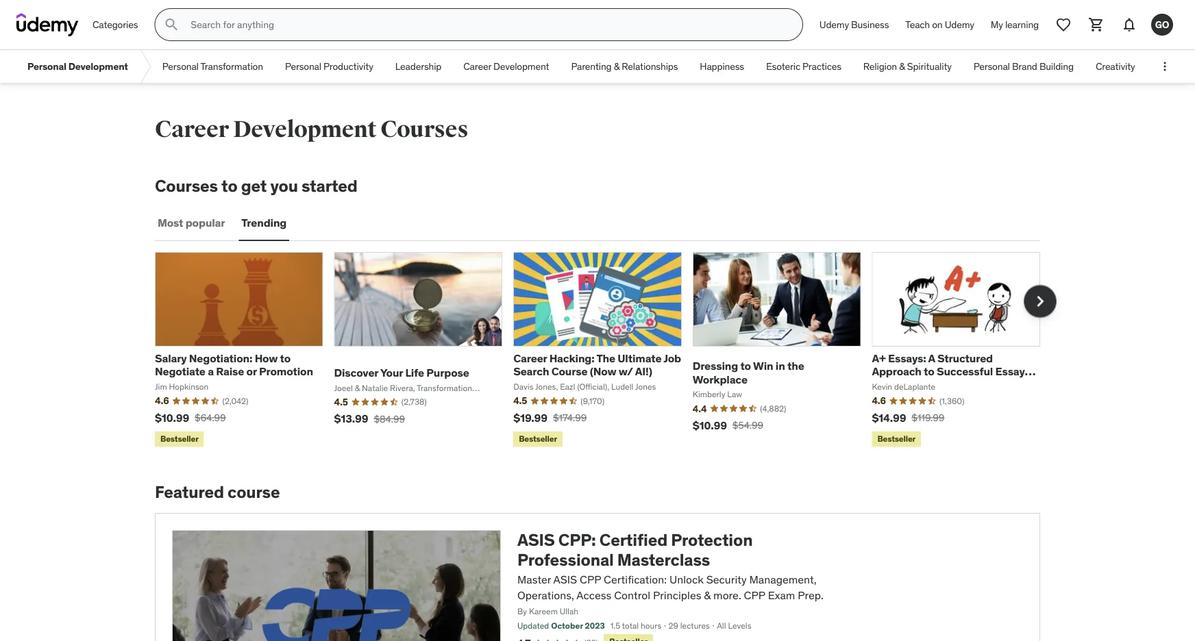 Task type: vqa. For each thing, say whether or not it's contained in the screenshot.
the 3
no



Task type: locate. For each thing, give the bounding box(es) containing it.
to left get
[[221, 175, 237, 196]]

learning
[[1005, 18, 1039, 31]]

in
[[776, 359, 785, 373]]

business
[[851, 18, 889, 31]]

w/
[[619, 365, 633, 379]]

notifications image
[[1121, 16, 1138, 33]]

carousel element
[[155, 252, 1057, 450]]

by
[[517, 606, 527, 617]]

shopping cart with 0 items image
[[1088, 16, 1105, 33]]

development inside 'link'
[[68, 60, 128, 72]]

career down search for anything text box
[[463, 60, 491, 72]]

29
[[668, 621, 678, 631]]

personal left brand on the top right of the page
[[974, 60, 1010, 72]]

get
[[241, 175, 267, 196]]

operations,
[[517, 588, 574, 602]]

to
[[221, 175, 237, 196], [280, 351, 291, 366], [740, 359, 751, 373], [924, 365, 934, 379]]

transformation
[[200, 60, 263, 72]]

& right religion
[[899, 60, 905, 72]]

development down search for anything text box
[[493, 60, 549, 72]]

the
[[787, 359, 804, 373]]

career down personal transformation link
[[155, 115, 229, 144]]

personal brand building
[[974, 60, 1074, 72]]

& inside asis cpp: certified protection professional masterclass master asis cpp certification: unlock security management, operations, access control principles & more. cpp exam prep. by kareem ullah
[[704, 588, 711, 602]]

2 personal from the left
[[162, 60, 199, 72]]

certification:
[[604, 573, 667, 587]]

& right parenting
[[614, 60, 620, 72]]

1 personal from the left
[[27, 60, 66, 72]]

& left "more."
[[704, 588, 711, 602]]

asis up the master
[[517, 530, 555, 550]]

esoteric practices
[[766, 60, 841, 72]]

personal left productivity
[[285, 60, 321, 72]]

parenting
[[571, 60, 612, 72]]

2 vertical spatial career
[[513, 351, 547, 366]]

personal for personal productivity
[[285, 60, 321, 72]]

cpp up access
[[580, 573, 601, 587]]

religion
[[863, 60, 897, 72]]

to right how
[[280, 351, 291, 366]]

hacking:
[[549, 351, 594, 366]]

0 horizontal spatial development
[[68, 60, 128, 72]]

personal inside 'personal productivity' link
[[285, 60, 321, 72]]

my
[[991, 18, 1003, 31]]

a
[[208, 365, 214, 379]]

courses up most popular
[[155, 175, 218, 196]]

udemy image
[[16, 13, 79, 36]]

you
[[270, 175, 298, 196]]

0 vertical spatial courses
[[381, 115, 468, 144]]

personal inside personal brand building link
[[974, 60, 1010, 72]]

personal
[[27, 60, 66, 72], [162, 60, 199, 72], [285, 60, 321, 72], [974, 60, 1010, 72]]

how
[[255, 351, 278, 366]]

levels
[[728, 621, 751, 631]]

udemy right on at right top
[[945, 18, 974, 31]]

personal for personal brand building
[[974, 60, 1010, 72]]

to left "win"
[[740, 359, 751, 373]]

october
[[551, 621, 583, 631]]

ai!)
[[635, 365, 652, 379]]

development down categories dropdown button
[[68, 60, 128, 72]]

1.5
[[610, 621, 620, 631]]

featured
[[155, 482, 224, 503]]

featured course
[[155, 482, 280, 503]]

1 vertical spatial career
[[155, 115, 229, 144]]

search
[[513, 365, 549, 379]]

salary negotiation: how to negotiate a raise or promotion link
[[155, 351, 313, 379]]

career left course
[[513, 351, 547, 366]]

happiness
[[700, 60, 744, 72]]

1 horizontal spatial cpp
[[744, 588, 765, 602]]

1 horizontal spatial career
[[463, 60, 491, 72]]

teach
[[905, 18, 930, 31]]

your
[[380, 366, 403, 380]]

a
[[928, 351, 935, 366]]

cpp
[[580, 573, 601, 587], [744, 588, 765, 602]]

course
[[551, 365, 587, 379]]

dressing to win in the workplace
[[693, 359, 804, 386]]

to inside the dressing to win in the workplace
[[740, 359, 751, 373]]

1 horizontal spatial udemy
[[945, 18, 974, 31]]

personal down udemy image
[[27, 60, 66, 72]]

productivity
[[323, 60, 373, 72]]

career inside career hacking: the ultimate job search course (now w/ ai!)
[[513, 351, 547, 366]]

4 personal from the left
[[974, 60, 1010, 72]]

parenting & relationships
[[571, 60, 678, 72]]

more.
[[713, 588, 741, 602]]

2 horizontal spatial career
[[513, 351, 547, 366]]

0 vertical spatial asis
[[517, 530, 555, 550]]

master
[[517, 573, 551, 587]]

udemy left business
[[819, 18, 849, 31]]

spirituality
[[907, 60, 952, 72]]

1 horizontal spatial &
[[704, 588, 711, 602]]

most
[[158, 216, 183, 230]]

personal right arrow pointing to subcategory menu links icon
[[162, 60, 199, 72]]

0 horizontal spatial udemy
[[819, 18, 849, 31]]

categories
[[93, 18, 138, 31]]

development
[[68, 60, 128, 72], [493, 60, 549, 72], [233, 115, 376, 144]]

2 horizontal spatial &
[[899, 60, 905, 72]]

cpp:
[[558, 530, 596, 550]]

personal brand building link
[[963, 50, 1085, 83]]

2 horizontal spatial development
[[493, 60, 549, 72]]

3 personal from the left
[[285, 60, 321, 72]]

asis
[[517, 530, 555, 550], [553, 573, 577, 587]]

0 vertical spatial cpp
[[580, 573, 601, 587]]

personal inside personal development 'link'
[[27, 60, 66, 72]]

personal inside personal transformation link
[[162, 60, 199, 72]]

development up "you"
[[233, 115, 376, 144]]

0 horizontal spatial career
[[155, 115, 229, 144]]

1 vertical spatial courses
[[155, 175, 218, 196]]

to right approach
[[924, 365, 934, 379]]

cpp left exam
[[744, 588, 765, 602]]

asis down professional
[[553, 573, 577, 587]]

workplace
[[693, 372, 748, 386]]

courses down leadership link
[[381, 115, 468, 144]]

professional
[[517, 550, 614, 570]]

to inside salary negotiation: how to negotiate a raise or promotion
[[280, 351, 291, 366]]

writing
[[872, 378, 910, 392]]

successful
[[937, 365, 993, 379]]

or
[[246, 365, 257, 379]]

2 udemy from the left
[[945, 18, 974, 31]]

submit search image
[[163, 16, 180, 33]]

0 vertical spatial career
[[463, 60, 491, 72]]

1 horizontal spatial development
[[233, 115, 376, 144]]

0 horizontal spatial cpp
[[580, 573, 601, 587]]

job
[[663, 351, 681, 366]]

1.5 total hours
[[610, 621, 661, 631]]

salary negotiation: how to negotiate a raise or promotion
[[155, 351, 313, 379]]

career
[[463, 60, 491, 72], [155, 115, 229, 144], [513, 351, 547, 366]]

0 horizontal spatial &
[[614, 60, 620, 72]]



Task type: describe. For each thing, give the bounding box(es) containing it.
dressing to win in the workplace link
[[693, 359, 804, 386]]

personal productivity link
[[274, 50, 384, 83]]

creativity link
[[1085, 50, 1146, 83]]

personal for personal transformation
[[162, 60, 199, 72]]

1 vertical spatial cpp
[[744, 588, 765, 602]]

security
[[706, 573, 747, 587]]

leadership link
[[384, 50, 452, 83]]

career development courses
[[155, 115, 468, 144]]

discover your life purpose link
[[334, 366, 469, 380]]

esoteric
[[766, 60, 800, 72]]

& for parenting
[[614, 60, 620, 72]]

more subcategory menu links image
[[1158, 60, 1172, 73]]

exam
[[768, 588, 795, 602]]

updated
[[517, 621, 549, 631]]

certified
[[599, 530, 668, 550]]

to inside the a+ essays: a structured approach to successful essay writing
[[924, 365, 934, 379]]

1 vertical spatial asis
[[553, 573, 577, 587]]

career hacking: the ultimate job search course (now w/ ai!) link
[[513, 351, 681, 379]]

structured
[[937, 351, 993, 366]]

kareem
[[529, 606, 558, 617]]

salary
[[155, 351, 187, 366]]

access
[[576, 588, 611, 602]]

a+ essays: a structured approach to successful essay writing link
[[872, 351, 1036, 392]]

29 lectures
[[668, 621, 710, 631]]

management,
[[749, 573, 817, 587]]

udemy business link
[[811, 8, 897, 41]]

popular
[[186, 216, 225, 230]]

building
[[1039, 60, 1074, 72]]

leadership
[[395, 60, 441, 72]]

parenting & relationships link
[[560, 50, 689, 83]]

career for career development
[[463, 60, 491, 72]]

unlock
[[669, 573, 704, 587]]

hours
[[641, 621, 661, 631]]

development for career development
[[493, 60, 549, 72]]

(now
[[590, 365, 616, 379]]

negotiate
[[155, 365, 205, 379]]

prep.
[[798, 588, 824, 602]]

& for religion
[[899, 60, 905, 72]]

2023
[[585, 621, 605, 631]]

personal development
[[27, 60, 128, 72]]

development for career development courses
[[233, 115, 376, 144]]

dressing
[[693, 359, 738, 373]]

esoteric practices link
[[755, 50, 852, 83]]

teach on udemy
[[905, 18, 974, 31]]

personal transformation
[[162, 60, 263, 72]]

all
[[717, 621, 726, 631]]

teach on udemy link
[[897, 8, 983, 41]]

promotion
[[259, 365, 313, 379]]

most popular
[[158, 216, 225, 230]]

personal transformation link
[[151, 50, 274, 83]]

my learning
[[991, 18, 1039, 31]]

trending
[[241, 216, 287, 230]]

masterclass
[[617, 550, 710, 570]]

control
[[614, 588, 650, 602]]

win
[[753, 359, 773, 373]]

asis cpp: certified protection professional masterclass master asis cpp certification: unlock security management, operations, access control principles & more. cpp exam prep. by kareem ullah
[[517, 530, 824, 617]]

career development link
[[452, 50, 560, 83]]

1 horizontal spatial courses
[[381, 115, 468, 144]]

career for career development courses
[[155, 115, 229, 144]]

raise
[[216, 365, 244, 379]]

negotiation:
[[189, 351, 252, 366]]

development for personal development
[[68, 60, 128, 72]]

1 udemy from the left
[[819, 18, 849, 31]]

all levels
[[717, 621, 751, 631]]

go link
[[1146, 8, 1179, 41]]

trending button
[[239, 207, 289, 240]]

course
[[228, 482, 280, 503]]

ullah
[[560, 606, 578, 617]]

courses to get you started
[[155, 175, 358, 196]]

started
[[302, 175, 358, 196]]

religion & spirituality link
[[852, 50, 963, 83]]

on
[[932, 18, 943, 31]]

arrow pointing to subcategory menu links image
[[139, 50, 151, 83]]

most popular button
[[155, 207, 228, 240]]

lectures
[[680, 621, 710, 631]]

personal development link
[[16, 50, 139, 83]]

purpose
[[426, 366, 469, 380]]

life
[[405, 366, 424, 380]]

approach
[[872, 365, 922, 379]]

go
[[1155, 18, 1169, 31]]

0 horizontal spatial courses
[[155, 175, 218, 196]]

discover your life purpose
[[334, 366, 469, 380]]

career for career hacking: the ultimate job search course (now w/ ai!)
[[513, 351, 547, 366]]

next image
[[1029, 290, 1051, 312]]

Search for anything text field
[[188, 13, 786, 36]]

personal for personal development
[[27, 60, 66, 72]]

my learning link
[[983, 8, 1047, 41]]

discover
[[334, 366, 378, 380]]

categories button
[[84, 8, 146, 41]]

relationships
[[622, 60, 678, 72]]

the
[[596, 351, 615, 366]]

wishlist image
[[1055, 16, 1072, 33]]

essay
[[995, 365, 1025, 379]]



